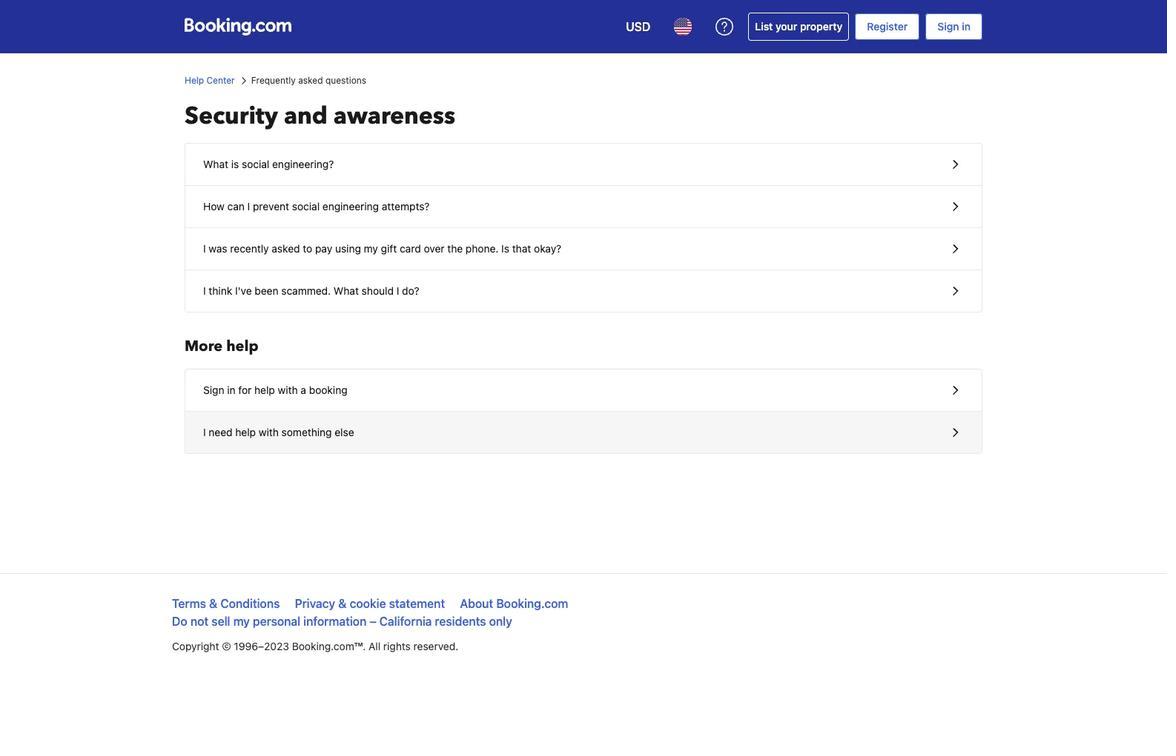 Task type: vqa. For each thing, say whether or not it's contained in the screenshot.
Booking.Com Online Hotel Reservations IMAGE
yes



Task type: describe. For each thing, give the bounding box(es) containing it.
what inside button
[[203, 158, 228, 171]]

what is social engineering?
[[203, 158, 334, 171]]

to
[[303, 242, 312, 255]]

card
[[400, 242, 421, 255]]

privacy
[[295, 598, 335, 611]]

help center button
[[185, 74, 235, 87]]

conditions
[[220, 598, 280, 611]]

is
[[501, 242, 509, 255]]

terms & conditions link
[[172, 598, 280, 611]]

only
[[489, 615, 512, 629]]

i've
[[235, 285, 252, 297]]

register link
[[855, 13, 920, 40]]

more
[[185, 337, 223, 357]]

all
[[369, 641, 380, 653]]

& for terms
[[209, 598, 217, 611]]

i was recently asked to pay using my gift card over the phone. is that okay?
[[203, 242, 561, 255]]

booking.com™.
[[292, 641, 366, 653]]

is
[[231, 158, 239, 171]]

do
[[172, 615, 187, 629]]

help
[[185, 75, 204, 86]]

i need help with something else button
[[185, 412, 982, 454]]

list your property
[[755, 20, 843, 33]]

list your property link
[[748, 13, 849, 41]]

social inside 'button'
[[292, 200, 320, 213]]

sign in
[[937, 20, 971, 33]]

my inside button
[[364, 242, 378, 255]]

scammed.
[[281, 285, 331, 297]]

sign for sign in
[[937, 20, 959, 33]]

prevent
[[253, 200, 289, 213]]

i think i've been scammed. what should i do? button
[[185, 271, 982, 312]]

cookie
[[350, 598, 386, 611]]

what is social engineering? button
[[185, 144, 982, 186]]

register
[[867, 20, 908, 33]]

how can i prevent social engineering attempts?
[[203, 200, 430, 213]]

attempts?
[[382, 200, 430, 213]]

awareness
[[334, 100, 455, 133]]

engineering?
[[272, 158, 334, 171]]

sell
[[211, 615, 230, 629]]

in for sign in for help with a booking
[[227, 384, 235, 397]]

your
[[776, 20, 797, 33]]

0 vertical spatial asked
[[298, 75, 323, 86]]

usd
[[626, 20, 651, 33]]

california
[[379, 615, 432, 629]]

do not sell my personal information – california residents only link
[[172, 615, 512, 629]]

i think i've been scammed. what should i do?
[[203, 285, 419, 297]]

statement
[[389, 598, 445, 611]]

terms
[[172, 598, 206, 611]]

privacy & cookie statement
[[295, 598, 445, 611]]

not
[[190, 615, 208, 629]]

frequently asked questions
[[251, 75, 366, 86]]

phone.
[[466, 242, 499, 255]]

©
[[222, 641, 231, 653]]

frequently
[[251, 75, 296, 86]]

residents
[[435, 615, 486, 629]]

i was recently asked to pay using my gift card over the phone. is that okay? button
[[185, 228, 982, 271]]

need
[[209, 426, 232, 439]]

using
[[335, 242, 361, 255]]

something
[[281, 426, 332, 439]]

how can i prevent social engineering attempts? button
[[185, 186, 982, 228]]

security
[[185, 100, 278, 133]]

recently
[[230, 242, 269, 255]]

rights
[[383, 641, 411, 653]]

help center
[[185, 75, 235, 86]]

booking
[[309, 384, 347, 397]]



Task type: locate. For each thing, give the bounding box(es) containing it.
sign inside button
[[203, 384, 224, 397]]

help right need
[[235, 426, 256, 439]]

with left something
[[259, 426, 279, 439]]

0 vertical spatial what
[[203, 158, 228, 171]]

privacy & cookie statement link
[[295, 598, 445, 611]]

&
[[209, 598, 217, 611], [338, 598, 347, 611]]

social
[[242, 158, 269, 171], [292, 200, 320, 213]]

1 & from the left
[[209, 598, 217, 611]]

0 horizontal spatial my
[[233, 615, 250, 629]]

1 vertical spatial in
[[227, 384, 235, 397]]

1 horizontal spatial sign
[[937, 20, 959, 33]]

1 vertical spatial what
[[334, 285, 359, 297]]

do?
[[402, 285, 419, 297]]

my inside about booking.com do not sell my personal information – california residents only
[[233, 615, 250, 629]]

my left 'gift'
[[364, 242, 378, 255]]

1 horizontal spatial social
[[292, 200, 320, 213]]

sign
[[937, 20, 959, 33], [203, 384, 224, 397]]

help
[[226, 337, 258, 357], [254, 384, 275, 397], [235, 426, 256, 439]]

a
[[301, 384, 306, 397]]

about booking.com link
[[460, 598, 568, 611]]

1 vertical spatial asked
[[272, 242, 300, 255]]

been
[[255, 285, 278, 297]]

what inside button
[[334, 285, 359, 297]]

that
[[512, 242, 531, 255]]

i right the "can"
[[247, 200, 250, 213]]

pay
[[315, 242, 332, 255]]

0 vertical spatial social
[[242, 158, 269, 171]]

think
[[209, 285, 232, 297]]

social right prevent
[[292, 200, 320, 213]]

over
[[424, 242, 445, 255]]

questions
[[325, 75, 366, 86]]

0 vertical spatial help
[[226, 337, 258, 357]]

engineering
[[322, 200, 379, 213]]

sign in for help with a booking link
[[185, 370, 982, 412]]

list
[[755, 20, 773, 33]]

1 vertical spatial with
[[259, 426, 279, 439]]

and
[[284, 100, 328, 133]]

usd button
[[617, 9, 659, 44]]

help right for
[[254, 384, 275, 397]]

0 vertical spatial my
[[364, 242, 378, 255]]

sign left for
[[203, 384, 224, 397]]

can
[[227, 200, 245, 213]]

–
[[370, 615, 376, 629]]

the
[[447, 242, 463, 255]]

okay?
[[534, 242, 561, 255]]

with
[[278, 384, 298, 397], [259, 426, 279, 439]]

1 horizontal spatial my
[[364, 242, 378, 255]]

i
[[247, 200, 250, 213], [203, 242, 206, 255], [203, 285, 206, 297], [396, 285, 399, 297], [203, 426, 206, 439]]

0 horizontal spatial &
[[209, 598, 217, 611]]

i left think
[[203, 285, 206, 297]]

what left should
[[334, 285, 359, 297]]

1 horizontal spatial what
[[334, 285, 359, 297]]

sign in for help with a booking
[[203, 384, 347, 397]]

0 vertical spatial in
[[962, 20, 971, 33]]

security and awareness
[[185, 100, 455, 133]]

should
[[362, 285, 394, 297]]

reserved.
[[413, 641, 458, 653]]

booking.com online hotel reservations image
[[185, 18, 291, 36]]

terms & conditions
[[172, 598, 280, 611]]

0 horizontal spatial social
[[242, 158, 269, 171]]

1 horizontal spatial in
[[962, 20, 971, 33]]

help right more
[[226, 337, 258, 357]]

1 horizontal spatial &
[[338, 598, 347, 611]]

with left a
[[278, 384, 298, 397]]

for
[[238, 384, 252, 397]]

1 vertical spatial my
[[233, 615, 250, 629]]

booking.com
[[496, 598, 568, 611]]

0 horizontal spatial in
[[227, 384, 235, 397]]

1996–2023
[[234, 641, 289, 653]]

was
[[209, 242, 227, 255]]

i inside 'button'
[[247, 200, 250, 213]]

asked
[[298, 75, 323, 86], [272, 242, 300, 255]]

asked left the to
[[272, 242, 300, 255]]

0 horizontal spatial sign
[[203, 384, 224, 397]]

2 vertical spatial help
[[235, 426, 256, 439]]

sign in for help with a booking button
[[185, 370, 982, 412]]

in
[[962, 20, 971, 33], [227, 384, 235, 397]]

i for need
[[203, 426, 206, 439]]

& up the sell
[[209, 598, 217, 611]]

in inside button
[[227, 384, 235, 397]]

1 vertical spatial social
[[292, 200, 320, 213]]

0 horizontal spatial what
[[203, 158, 228, 171]]

center
[[206, 75, 235, 86]]

i for was
[[203, 242, 206, 255]]

about
[[460, 598, 493, 611]]

0 vertical spatial sign
[[937, 20, 959, 33]]

social right is
[[242, 158, 269, 171]]

copyright
[[172, 641, 219, 653]]

1 vertical spatial sign
[[203, 384, 224, 397]]

0 vertical spatial with
[[278, 384, 298, 397]]

i for think
[[203, 285, 206, 297]]

sign right register
[[937, 20, 959, 33]]

social inside button
[[242, 158, 269, 171]]

i left need
[[203, 426, 206, 439]]

& up do not sell my personal information – california residents only link
[[338, 598, 347, 611]]

else
[[335, 426, 354, 439]]

information
[[303, 615, 367, 629]]

property
[[800, 20, 843, 33]]

what
[[203, 158, 228, 171], [334, 285, 359, 297]]

i left 'do?'
[[396, 285, 399, 297]]

gift
[[381, 242, 397, 255]]

how
[[203, 200, 225, 213]]

more help
[[185, 337, 258, 357]]

copyright © 1996–2023 booking.com™. all rights reserved.
[[172, 641, 458, 653]]

personal
[[253, 615, 300, 629]]

my
[[364, 242, 378, 255], [233, 615, 250, 629]]

asked left questions
[[298, 75, 323, 86]]

i left was
[[203, 242, 206, 255]]

my down conditions
[[233, 615, 250, 629]]

asked inside i was recently asked to pay using my gift card over the phone. is that okay? button
[[272, 242, 300, 255]]

1 vertical spatial help
[[254, 384, 275, 397]]

in for sign in
[[962, 20, 971, 33]]

sign in link
[[926, 13, 982, 40]]

sign for sign in for help with a booking
[[203, 384, 224, 397]]

about booking.com do not sell my personal information – california residents only
[[172, 598, 568, 629]]

& for privacy
[[338, 598, 347, 611]]

i need help with something else
[[203, 426, 354, 439]]

2 & from the left
[[338, 598, 347, 611]]

what left is
[[203, 158, 228, 171]]



